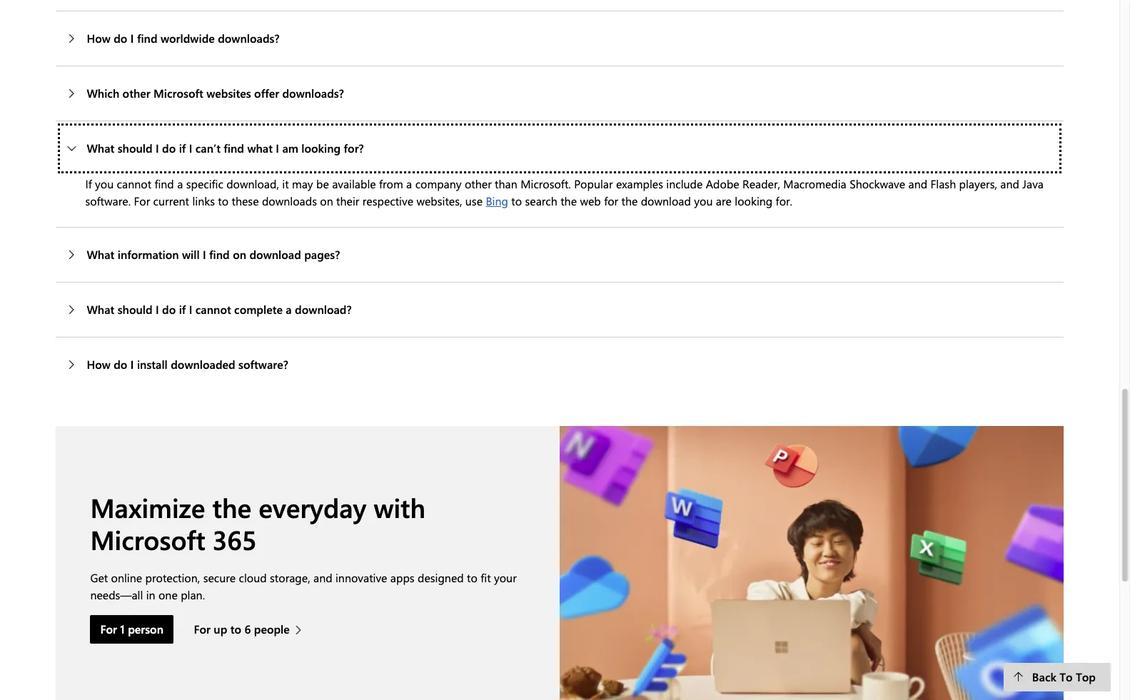 Task type: describe. For each thing, give the bounding box(es) containing it.
find inside if you cannot find a specific download, it may be available from a company other than microsoft. popular examples include adobe reader, macromedia shockwave and flash players, and java software. for current links to these downloads on their respective websites, use
[[155, 177, 174, 192]]

downloaded
[[171, 357, 235, 372]]

to left 6
[[230, 622, 241, 637]]

1 horizontal spatial you
[[694, 194, 713, 209]]

plan.
[[181, 588, 205, 603]]

popular
[[574, 177, 613, 192]]

with
[[374, 490, 426, 525]]

for up to 6 people
[[194, 622, 290, 637]]

web
[[580, 194, 601, 209]]

you inside if you cannot find a specific download, it may be available from a company other than microsoft. popular examples include adobe reader, macromedia shockwave and flash players, and java software. for current links to these downloads on their respective websites, use
[[95, 177, 114, 192]]

cannot inside dropdown button
[[195, 302, 231, 317]]

apps
[[390, 571, 415, 586]]

should for what should i do if i can't find what i am looking for?
[[118, 141, 153, 156]]

which
[[87, 86, 119, 101]]

what for what should i do if i cannot complete a download?
[[87, 302, 114, 317]]

examples
[[616, 177, 663, 192]]

back to top
[[1032, 670, 1096, 685]]

person
[[128, 622, 164, 637]]

online
[[111, 571, 142, 586]]

for
[[604, 194, 618, 209]]

if for can't
[[179, 141, 186, 156]]

microsoft inside which other microsoft websites offer downloads? dropdown button
[[154, 86, 203, 101]]

complete
[[234, 302, 283, 317]]

bing to search the web for the download you are looking for.
[[486, 194, 796, 209]]

how for how do i install downloaded software?
[[87, 357, 111, 372]]

do up install
[[162, 302, 176, 317]]

information
[[118, 247, 179, 262]]

get
[[90, 571, 108, 586]]

up
[[214, 622, 227, 637]]

flash
[[931, 177, 956, 192]]

websites,
[[416, 194, 462, 209]]

365
[[213, 522, 257, 557]]

protection,
[[145, 571, 200, 586]]

for for for 1 person
[[100, 622, 117, 637]]

than
[[495, 177, 517, 192]]

players,
[[959, 177, 997, 192]]

cloud
[[239, 571, 267, 586]]

what for what should i do if i can't find what i am looking for?
[[87, 141, 114, 156]]

macromedia
[[783, 177, 847, 192]]

downloads? for which other microsoft websites offer downloads?
[[282, 86, 344, 101]]

will
[[182, 247, 200, 262]]

other inside which other microsoft websites offer downloads? dropdown button
[[122, 86, 150, 101]]

what information will i find on download pages?
[[87, 247, 340, 262]]

in
[[146, 588, 155, 603]]

specific
[[186, 177, 223, 192]]

install
[[137, 357, 168, 372]]

for.
[[776, 194, 792, 209]]

your
[[494, 571, 517, 586]]

2 horizontal spatial a
[[406, 177, 412, 192]]

what should i do if i cannot complete a download?
[[87, 302, 352, 317]]

1 horizontal spatial the
[[561, 194, 577, 209]]

how do i find worldwide downloads?
[[87, 31, 280, 46]]

include
[[666, 177, 703, 192]]

search
[[525, 194, 557, 209]]

cannot inside if you cannot find a specific download, it may be available from a company other than microsoft. popular examples include adobe reader, macromedia shockwave and flash players, and java software. for current links to these downloads on their respective websites, use
[[117, 177, 151, 192]]

do left the can't
[[162, 141, 176, 156]]

maximize
[[90, 490, 205, 525]]

the inside maximize the everyday with microsoft 365
[[212, 490, 251, 525]]

software?
[[239, 357, 288, 372]]

do up which
[[114, 31, 127, 46]]

fit
[[481, 571, 491, 586]]

maximize the everyday with microsoft 365
[[90, 490, 426, 557]]

adobe
[[706, 177, 739, 192]]

1 horizontal spatial and
[[909, 177, 928, 192]]

shockwave
[[850, 177, 905, 192]]

designed
[[418, 571, 464, 586]]

to
[[1060, 670, 1073, 685]]

one
[[158, 588, 178, 603]]



Task type: locate. For each thing, give the bounding box(es) containing it.
how for how do i find worldwide downloads?
[[87, 31, 111, 46]]

microsoft inside maximize the everyday with microsoft 365
[[90, 522, 205, 557]]

cannot
[[117, 177, 151, 192], [195, 302, 231, 317]]

and right storage,
[[313, 571, 332, 586]]

should
[[118, 141, 153, 156], [118, 302, 153, 317]]

which other microsoft websites offer downloads?
[[87, 86, 344, 101]]

on right the will
[[233, 247, 246, 262]]

1 horizontal spatial on
[[320, 194, 333, 209]]

what should i do if i cannot complete a download? button
[[56, 283, 1063, 337]]

for left current
[[134, 194, 150, 209]]

microsoft up online
[[90, 522, 205, 557]]

1 should from the top
[[118, 141, 153, 156]]

for up to 6 people link
[[194, 616, 309, 644]]

their
[[336, 194, 359, 209]]

if
[[85, 177, 92, 192]]

downloads? right offer
[[282, 86, 344, 101]]

how do i install downloaded software? button
[[56, 338, 1063, 392]]

0 vertical spatial what
[[87, 141, 114, 156]]

find left worldwide
[[137, 31, 157, 46]]

1 horizontal spatial looking
[[735, 194, 773, 209]]

2 if from the top
[[179, 302, 186, 317]]

get online protection, secure cloud storage, and innovative apps designed to fit your needs—all in one plan.
[[90, 571, 517, 603]]

use
[[465, 194, 483, 209]]

if
[[179, 141, 186, 156], [179, 302, 186, 317]]

links
[[192, 194, 215, 209]]

am
[[282, 141, 298, 156]]

download left pages?
[[249, 247, 301, 262]]

should inside what should i do if i can't find what i am looking for? dropdown button
[[118, 141, 153, 156]]

how do i find worldwide downloads? button
[[56, 12, 1063, 66]]

looking
[[302, 141, 341, 156], [735, 194, 773, 209]]

if you cannot find a specific download, it may be available from a company other than microsoft. popular examples include adobe reader, macromedia shockwave and flash players, and java software. for current links to these downloads on their respective websites, use
[[85, 177, 1044, 209]]

if left the can't
[[179, 141, 186, 156]]

3 what from the top
[[87, 302, 114, 317]]

0 horizontal spatial for
[[100, 622, 117, 637]]

download,
[[226, 177, 279, 192]]

find up current
[[155, 177, 174, 192]]

for
[[134, 194, 150, 209], [100, 622, 117, 637], [194, 622, 211, 637]]

1 if from the top
[[179, 141, 186, 156]]

should for what should i do if i cannot complete a download?
[[118, 302, 153, 317]]

1 vertical spatial if
[[179, 302, 186, 317]]

microsoft left websites
[[154, 86, 203, 101]]

1 vertical spatial what
[[87, 247, 114, 262]]

bing
[[486, 194, 508, 209]]

for inside if you cannot find a specific download, it may be available from a company other than microsoft. popular examples include adobe reader, macromedia shockwave and flash players, and java software. for current links to these downloads on their respective websites, use
[[134, 194, 150, 209]]

to inside if you cannot find a specific download, it may be available from a company other than microsoft. popular examples include adobe reader, macromedia shockwave and flash players, and java software. for current links to these downloads on their respective websites, use
[[218, 194, 229, 209]]

0 horizontal spatial and
[[313, 571, 332, 586]]

to
[[218, 194, 229, 209], [511, 194, 522, 209], [467, 571, 478, 586], [230, 622, 241, 637]]

storage,
[[270, 571, 310, 586]]

do left install
[[114, 357, 127, 372]]

download
[[641, 194, 691, 209], [249, 247, 301, 262]]

pages?
[[304, 247, 340, 262]]

these
[[232, 194, 259, 209]]

0 vertical spatial downloads?
[[218, 31, 280, 46]]

what should i do if i can't find what i am looking for?
[[87, 141, 364, 156]]

1 vertical spatial microsoft
[[90, 522, 205, 557]]

for left up
[[194, 622, 211, 637]]

0 horizontal spatial other
[[122, 86, 150, 101]]

company
[[415, 177, 462, 192]]

download down 'include'
[[641, 194, 691, 209]]

a
[[177, 177, 183, 192], [406, 177, 412, 192], [286, 302, 292, 317]]

0 vertical spatial you
[[95, 177, 114, 192]]

0 vertical spatial on
[[320, 194, 333, 209]]

1 what from the top
[[87, 141, 114, 156]]

to right bing
[[511, 194, 522, 209]]

back to top link
[[1004, 663, 1111, 692]]

needs—all
[[90, 588, 143, 603]]

for?
[[344, 141, 364, 156]]

are
[[716, 194, 732, 209]]

may
[[292, 177, 313, 192]]

available
[[332, 177, 376, 192]]

6
[[244, 622, 251, 637]]

other inside if you cannot find a specific download, it may be available from a company other than microsoft. popular examples include adobe reader, macromedia shockwave and flash players, and java software. for current links to these downloads on their respective websites, use
[[465, 177, 492, 192]]

should up software.
[[118, 141, 153, 156]]

secure
[[203, 571, 236, 586]]

downloads? up offer
[[218, 31, 280, 46]]

other
[[122, 86, 150, 101], [465, 177, 492, 192]]

1 horizontal spatial download
[[641, 194, 691, 209]]

1 vertical spatial cannot
[[195, 302, 231, 317]]

be
[[316, 177, 329, 192]]

0 vertical spatial looking
[[302, 141, 341, 156]]

0 horizontal spatial on
[[233, 247, 246, 262]]

everyday
[[259, 490, 366, 525]]

downloads?
[[218, 31, 280, 46], [282, 86, 344, 101]]

how do i install downloaded software?
[[87, 357, 288, 372]]

what
[[247, 141, 273, 156]]

downloads
[[262, 194, 317, 209]]

a inside dropdown button
[[286, 302, 292, 317]]

0 vertical spatial other
[[122, 86, 150, 101]]

offer
[[254, 86, 279, 101]]

for 1 person
[[100, 622, 164, 637]]

0 horizontal spatial download
[[249, 247, 301, 262]]

from
[[379, 177, 403, 192]]

how
[[87, 31, 111, 46], [87, 357, 111, 372]]

1 vertical spatial downloads?
[[282, 86, 344, 101]]

reader,
[[743, 177, 780, 192]]

cannot up software.
[[117, 177, 151, 192]]

1 vertical spatial you
[[694, 194, 713, 209]]

on
[[320, 194, 333, 209], [233, 247, 246, 262]]

find right the will
[[209, 247, 230, 262]]

it
[[282, 177, 289, 192]]

2 horizontal spatial the
[[621, 194, 638, 209]]

0 vertical spatial should
[[118, 141, 153, 156]]

1 horizontal spatial for
[[134, 194, 150, 209]]

a right from
[[406, 177, 412, 192]]

2 how from the top
[[87, 357, 111, 372]]

to right links
[[218, 194, 229, 209]]

innovative
[[336, 571, 387, 586]]

can't
[[195, 141, 221, 156]]

and left java
[[1000, 177, 1019, 192]]

current
[[153, 194, 189, 209]]

if up how do i install downloaded software?
[[179, 302, 186, 317]]

which other microsoft websites offer downloads? button
[[56, 67, 1063, 121]]

download?
[[295, 302, 352, 317]]

0 horizontal spatial you
[[95, 177, 114, 192]]

what information will i find on download pages? button
[[56, 228, 1063, 282]]

other right which
[[122, 86, 150, 101]]

microsoft.
[[521, 177, 571, 192]]

looking right "am"
[[302, 141, 341, 156]]

a up current
[[177, 177, 183, 192]]

if for cannot
[[179, 302, 186, 317]]

on inside if you cannot find a specific download, it may be available from a company other than microsoft. popular examples include adobe reader, macromedia shockwave and flash players, and java software. for current links to these downloads on their respective websites, use
[[320, 194, 333, 209]]

0 horizontal spatial looking
[[302, 141, 341, 156]]

1
[[120, 622, 125, 637]]

0 vertical spatial download
[[641, 194, 691, 209]]

and left flash
[[909, 177, 928, 192]]

you left are
[[694, 194, 713, 209]]

0 vertical spatial cannot
[[117, 177, 151, 192]]

to inside get online protection, secure cloud storage, and innovative apps designed to fit your needs—all in one plan.
[[467, 571, 478, 586]]

should down information
[[118, 302, 153, 317]]

0 vertical spatial how
[[87, 31, 111, 46]]

a young woman works on a surface laptop while microsoft 365 app icons whirl around her head. image
[[560, 426, 1063, 700]]

other up use
[[465, 177, 492, 192]]

1 vertical spatial looking
[[735, 194, 773, 209]]

0 vertical spatial if
[[179, 141, 186, 156]]

1 how from the top
[[87, 31, 111, 46]]

what should i do if i can't find what i am looking for? button
[[56, 122, 1063, 176]]

0 horizontal spatial cannot
[[117, 177, 151, 192]]

2 vertical spatial what
[[87, 302, 114, 317]]

0 horizontal spatial the
[[212, 490, 251, 525]]

on inside dropdown button
[[233, 247, 246, 262]]

downloads? for how do i find worldwide downloads?
[[218, 31, 280, 46]]

1 vertical spatial how
[[87, 357, 111, 372]]

2 should from the top
[[118, 302, 153, 317]]

bing link
[[486, 194, 508, 209]]

1 horizontal spatial downloads?
[[282, 86, 344, 101]]

to left fit
[[467, 571, 478, 586]]

a right complete
[[286, 302, 292, 317]]

and
[[909, 177, 928, 192], [1000, 177, 1019, 192], [313, 571, 332, 586]]

1 vertical spatial on
[[233, 247, 246, 262]]

people
[[254, 622, 290, 637]]

how up which
[[87, 31, 111, 46]]

0 vertical spatial microsoft
[[154, 86, 203, 101]]

find right the can't
[[224, 141, 244, 156]]

for 1 person link
[[90, 616, 173, 644]]

find
[[137, 31, 157, 46], [224, 141, 244, 156], [155, 177, 174, 192], [209, 247, 230, 262]]

cannot left complete
[[195, 302, 231, 317]]

0 horizontal spatial a
[[177, 177, 183, 192]]

2 horizontal spatial for
[[194, 622, 211, 637]]

worldwide
[[161, 31, 215, 46]]

you right if on the left top of the page
[[95, 177, 114, 192]]

2 what from the top
[[87, 247, 114, 262]]

java
[[1023, 177, 1044, 192]]

1 vertical spatial other
[[465, 177, 492, 192]]

for for for up to 6 people
[[194, 622, 211, 637]]

respective
[[363, 194, 413, 209]]

looking down reader,
[[735, 194, 773, 209]]

and inside get online protection, secure cloud storage, and innovative apps designed to fit your needs—all in one plan.
[[313, 571, 332, 586]]

for left 1
[[100, 622, 117, 637]]

how left install
[[87, 357, 111, 372]]

1 horizontal spatial a
[[286, 302, 292, 317]]

back
[[1032, 670, 1056, 685]]

looking inside dropdown button
[[302, 141, 341, 156]]

websites
[[206, 86, 251, 101]]

1 vertical spatial should
[[118, 302, 153, 317]]

0 horizontal spatial downloads?
[[218, 31, 280, 46]]

on down 'be'
[[320, 194, 333, 209]]

do
[[114, 31, 127, 46], [162, 141, 176, 156], [162, 302, 176, 317], [114, 357, 127, 372]]

should inside what should i do if i cannot complete a download? dropdown button
[[118, 302, 153, 317]]

1 horizontal spatial other
[[465, 177, 492, 192]]

2 horizontal spatial and
[[1000, 177, 1019, 192]]

software.
[[85, 194, 131, 209]]

1 vertical spatial download
[[249, 247, 301, 262]]

what for what information will i find on download pages?
[[87, 247, 114, 262]]

download inside dropdown button
[[249, 247, 301, 262]]

1 horizontal spatial cannot
[[195, 302, 231, 317]]



Task type: vqa. For each thing, say whether or not it's contained in the screenshot.
the How many people can use a Microsoft 365 subscription?
no



